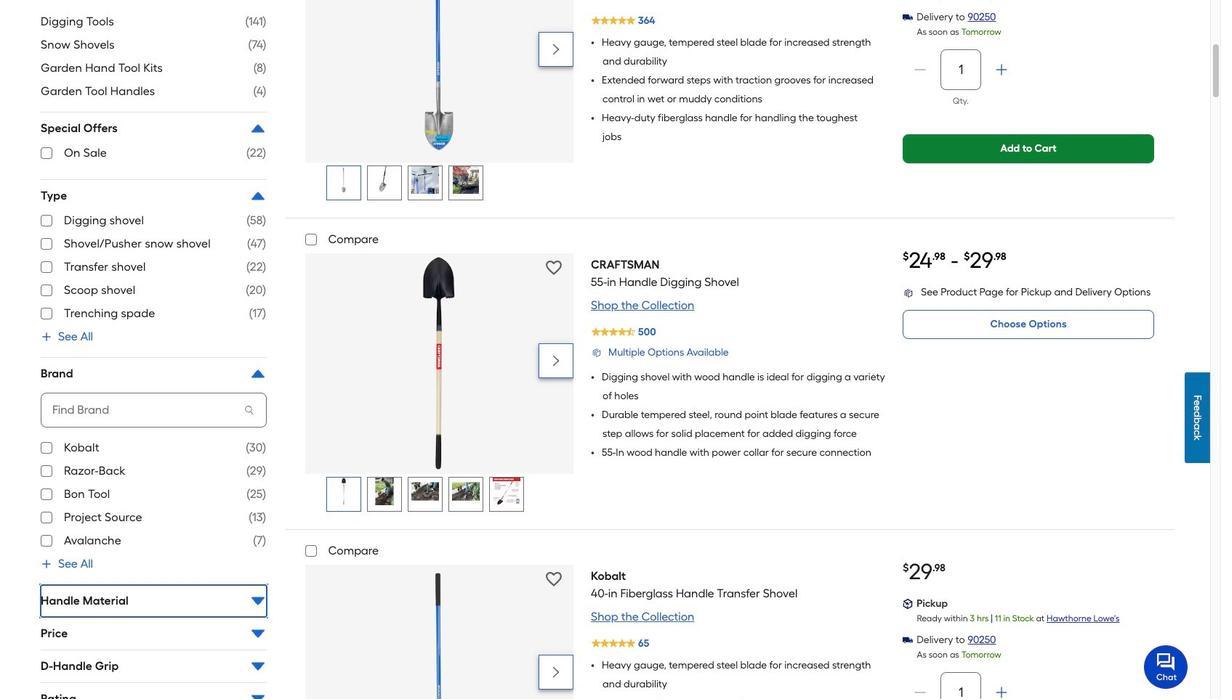 Task type: locate. For each thing, give the bounding box(es) containing it.
0 vertical spatial 5 stars image
[[590, 10, 656, 30]]

Stepper number input field with increment and decrement buttons number field
[[941, 58, 981, 81], [941, 682, 981, 700]]

1 stepper number input field with increment and decrement buttons number field from the top
[[941, 58, 981, 81]]

2 stepper number input field with increment and decrement buttons number field from the top
[[941, 682, 981, 700]]

3 triangle up image from the top
[[249, 366, 266, 383]]

1 chevron right image from the top
[[549, 42, 563, 57]]

plus image
[[994, 62, 1009, 77], [41, 559, 52, 571], [994, 686, 1009, 700]]

stepper number input field with increment and decrement buttons number field for minus image
[[941, 682, 981, 700]]

0 vertical spatial chevron right image
[[549, 42, 563, 57]]

1 vertical spatial chevron right image
[[549, 354, 563, 368]]

truck filled image
[[903, 12, 913, 23]]

2 triangle up image from the top
[[249, 188, 266, 205]]

1 vertical spatial stepper number input field with increment and decrement buttons number field
[[941, 682, 981, 700]]

plus image for minus icon
[[994, 62, 1009, 77]]

2 vertical spatial triangle up image
[[249, 366, 266, 383]]

triangle down image
[[249, 593, 266, 611], [249, 626, 266, 643], [249, 658, 266, 676], [249, 691, 266, 700]]

0 vertical spatial triangle up image
[[249, 120, 266, 137]]

kobalt pcl-f-k 34711 40-in fiberglass handle transfer shovel image
[[330, 567, 548, 700]]

2 chevron right image from the top
[[549, 354, 563, 368]]

triangle up image
[[249, 120, 266, 137], [249, 188, 266, 205], [249, 366, 266, 383]]

0 horizontal spatial multiple options outlined image
[[591, 348, 603, 359]]

5 stars image
[[590, 10, 656, 30], [590, 634, 650, 654]]

chevron right image
[[549, 42, 563, 57], [549, 354, 563, 368]]

1 horizontal spatial multiple options outlined image
[[903, 285, 915, 301]]

truck filled image
[[903, 636, 913, 646]]

1 vertical spatial multiple options outlined image
[[591, 348, 603, 359]]

1 vertical spatial triangle up image
[[249, 188, 266, 205]]

Find Brand text field
[[41, 402, 229, 419]]

actual price $29.98 element
[[903, 559, 945, 586]]

stepper number input field with increment and decrement buttons number field right minus icon
[[941, 58, 981, 81]]

kobalt prl-f-k34710 shovel-spade - view #2 image
[[371, 167, 399, 194]]

chevron right image for 'kobalt prl-f-k34710 shovel-spade - view #4' "image"
[[549, 42, 563, 57]]

0 vertical spatial multiple options outlined image
[[903, 285, 915, 301]]

2 triangle down image from the top
[[249, 626, 266, 643]]

multiple options outlined image down the 4.5 stars image
[[591, 348, 603, 359]]

2 vertical spatial plus image
[[994, 686, 1009, 700]]

$24.98-$29.98 element
[[903, 248, 1006, 274]]

stepper number input field with increment and decrement buttons number field right minus image
[[941, 682, 981, 700]]

craftsman cmxmlba1000 shovel-spade - view #4 image
[[452, 478, 480, 506]]

1 vertical spatial 5 stars image
[[590, 634, 650, 654]]

0 vertical spatial stepper number input field with increment and decrement buttons number field
[[941, 58, 981, 81]]

plus image
[[41, 331, 52, 343]]

1 vertical spatial plus image
[[41, 559, 52, 571]]

multiple options outlined image
[[903, 285, 915, 301], [591, 348, 603, 359]]

pickup image
[[903, 600, 913, 610]]

heart outline image
[[546, 260, 562, 276]]

1 5 stars image from the top
[[590, 10, 656, 30]]

0 vertical spatial plus image
[[994, 62, 1009, 77]]

kobalt prl-f-k34710 shovel-spade - view #3 image
[[412, 167, 439, 194]]

multiple options outlined image down $24.98-$29.98 'element'
[[903, 285, 915, 301]]



Task type: vqa. For each thing, say whether or not it's contained in the screenshot.
the topmost the Add
no



Task type: describe. For each thing, give the bounding box(es) containing it.
minus image
[[913, 62, 928, 77]]

search icon image
[[243, 405, 255, 416]]

stepper number input field with increment and decrement buttons number field for minus icon
[[941, 58, 981, 81]]

kobalt prl-f-k34710 40-in fiberglass handle digging shovel image
[[330, 167, 358, 194]]

4.5 stars image
[[590, 322, 657, 342]]

craftsman cmxmlba1000 shovel-spade - view #3 image
[[412, 478, 439, 506]]

minus image
[[913, 686, 928, 700]]

1 triangle down image from the top
[[249, 593, 266, 611]]

craftsman cmxmlba1000 55-in handle digging shovel image
[[330, 478, 358, 506]]

kobalt prl-f-k34710 shovel-spade - view #4 image
[[452, 167, 480, 194]]

craftsman cmxmlba1000 shovel-spade - view #2 image
[[371, 478, 399, 506]]

2 5 stars image from the top
[[590, 634, 650, 654]]

craftsman cmxmlba1000 shovel-spade - view #5 image
[[493, 478, 521, 506]]

chat invite button image
[[1144, 645, 1188, 690]]

3 triangle down image from the top
[[249, 658, 266, 676]]

chevron right image
[[549, 666, 563, 680]]

chevron right image for craftsman cmxmlba1000 shovel-spade - view #4 image
[[549, 354, 563, 368]]

1 triangle up image from the top
[[249, 120, 266, 137]]

heart outline image
[[546, 572, 562, 588]]

plus image for minus image
[[994, 686, 1009, 700]]

4 triangle down image from the top
[[249, 691, 266, 700]]



